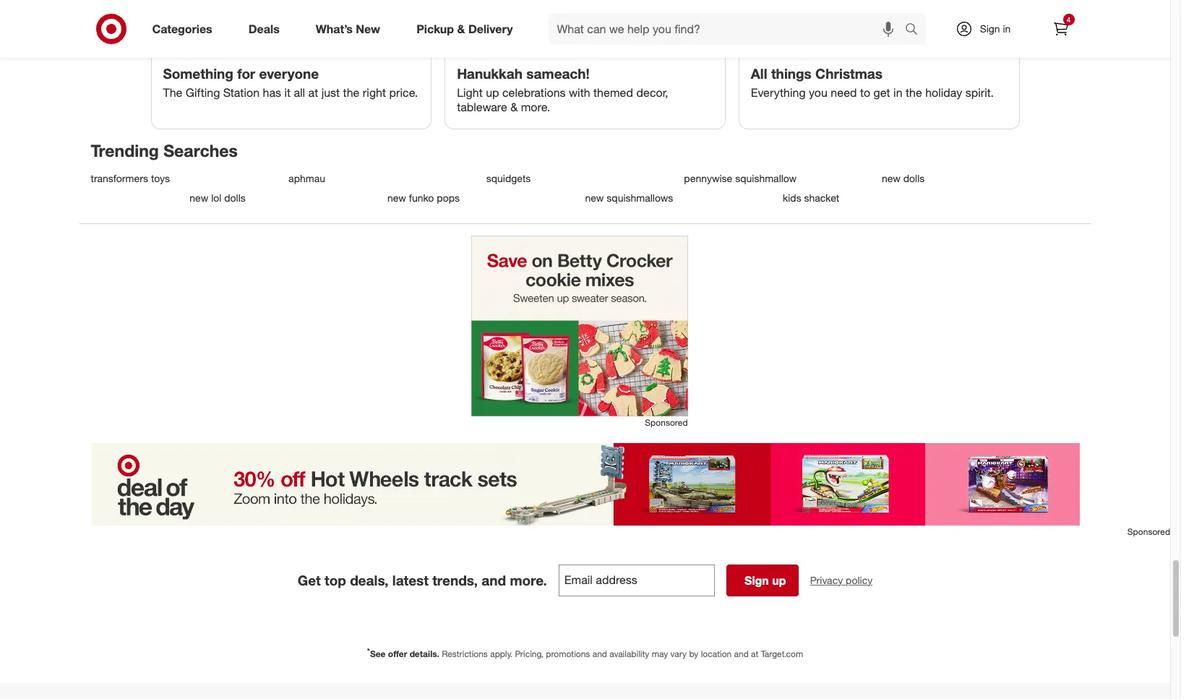 Task type: describe. For each thing, give the bounding box(es) containing it.
trending searches
[[91, 140, 238, 160]]

availability
[[610, 649, 650, 659]]

pickup & delivery link
[[404, 13, 531, 45]]

apply.
[[491, 649, 513, 659]]

0 horizontal spatial sponsored
[[645, 418, 688, 428]]

toys
[[151, 172, 170, 184]]

new lol dolls link
[[190, 192, 379, 204]]

sign up
[[745, 573, 787, 588]]

trending
[[91, 140, 159, 160]]

everyone
[[259, 65, 319, 82]]

squishmallow
[[736, 172, 797, 184]]

what's
[[316, 21, 353, 36]]

4 link
[[1046, 13, 1077, 45]]

for
[[237, 65, 256, 82]]

transformers toys link
[[91, 172, 280, 184]]

need
[[831, 85, 858, 100]]

sign in link
[[944, 13, 1034, 45]]

price.
[[389, 85, 418, 100]]

sign for sign up
[[745, 573, 769, 588]]

privacy
[[811, 574, 844, 586]]

hanukkah sameach! light up celebrations with themed decor, tableware & more.
[[457, 65, 669, 114]]

1 horizontal spatial dolls
[[904, 172, 925, 184]]

transformers
[[91, 172, 148, 184]]

up inside 'button'
[[773, 573, 787, 588]]

pickup
[[417, 21, 454, 36]]

top
[[325, 572, 346, 589]]

more. inside hanukkah sameach! light up celebrations with themed decor, tableware & more.
[[521, 100, 551, 114]]

may
[[652, 649, 669, 659]]

christmas
[[816, 65, 883, 82]]

new funko pops link
[[388, 192, 577, 204]]

gifting station image
[[152, 0, 431, 54]]

location
[[701, 649, 732, 659]]

just
[[322, 85, 340, 100]]

4
[[1067, 15, 1071, 24]]

new dolls link
[[882, 172, 1072, 184]]

What can we help you find? suggestions appear below search field
[[549, 13, 909, 45]]

sign for sign in
[[981, 22, 1001, 35]]

transformers toys
[[91, 172, 170, 184]]

sign up button
[[727, 565, 799, 596]]

it
[[285, 85, 291, 100]]

* see offer details. restrictions apply. pricing, promotions and availability may vary by location and at target.com
[[367, 646, 804, 659]]

0 vertical spatial advertisement region
[[471, 236, 688, 417]]

get top deals, latest trends, and more.
[[298, 572, 547, 589]]

the inside something for everyone the gifting station has it all at just the right price.
[[343, 85, 360, 100]]

spirit.
[[966, 85, 994, 100]]

up inside hanukkah sameach! light up celebrations with themed decor, tableware & more.
[[486, 85, 499, 100]]

*
[[367, 646, 370, 655]]

things
[[772, 65, 812, 82]]

vary
[[671, 649, 687, 659]]

categories link
[[140, 13, 231, 45]]

holiday
[[926, 85, 963, 100]]

sameach!
[[527, 65, 590, 82]]

latest
[[393, 572, 429, 589]]

delivery
[[469, 21, 513, 36]]

target.com
[[761, 649, 804, 659]]

tableware
[[457, 100, 508, 114]]

1 vertical spatial advertisement region
[[0, 444, 1171, 526]]

right
[[363, 85, 386, 100]]

kids
[[783, 192, 802, 204]]

categories
[[152, 21, 212, 36]]

pickup & delivery
[[417, 21, 513, 36]]

search
[[899, 23, 934, 37]]

deals
[[249, 21, 280, 36]]

new for new dolls
[[882, 172, 901, 184]]

1 horizontal spatial and
[[593, 649, 608, 659]]

with
[[569, 85, 591, 100]]

kids shacket link
[[783, 192, 973, 204]]

gifting
[[186, 85, 220, 100]]



Task type: vqa. For each thing, say whether or not it's contained in the screenshot.
into inside the Club Chairs Grab a book and snuggle into a club accent chair. With a deep seat design, low back and large armrests, club chairs are perfect for a home office or a relaxing nook.
no



Task type: locate. For each thing, give the bounding box(es) containing it.
0 vertical spatial sign
[[981, 22, 1001, 35]]

in inside 'all things christmas everything you need to get in the holiday spirit.'
[[894, 85, 903, 100]]

new up kids shacket link
[[882, 172, 901, 184]]

by
[[690, 649, 699, 659]]

1 horizontal spatial &
[[511, 100, 518, 114]]

0 vertical spatial dolls
[[904, 172, 925, 184]]

squishmallows
[[607, 192, 674, 204]]

everything
[[751, 85, 806, 100]]

get
[[298, 572, 321, 589]]

has
[[263, 85, 281, 100]]

details.
[[410, 649, 440, 659]]

new for new funko pops
[[388, 192, 406, 204]]

0 horizontal spatial at
[[309, 85, 318, 100]]

and right 'trends,'
[[482, 572, 506, 589]]

0 horizontal spatial sign
[[745, 573, 769, 588]]

in
[[1004, 22, 1011, 35], [894, 85, 903, 100]]

privacy policy
[[811, 574, 873, 586]]

the
[[163, 85, 183, 100]]

and left availability
[[593, 649, 608, 659]]

kids shacket
[[783, 192, 840, 204]]

1 horizontal spatial the
[[906, 85, 923, 100]]

new dolls
[[882, 172, 925, 184]]

0 horizontal spatial &
[[458, 21, 465, 36]]

1 horizontal spatial in
[[1004, 22, 1011, 35]]

new down squidgets link in the top of the page
[[586, 192, 604, 204]]

at inside something for everyone the gifting station has it all at just the right price.
[[309, 85, 318, 100]]

up left privacy
[[773, 573, 787, 588]]

up down 'hanukkah'
[[486, 85, 499, 100]]

1 vertical spatial &
[[511, 100, 518, 114]]

light
[[457, 85, 483, 100]]

you
[[809, 85, 828, 100]]

sign
[[981, 22, 1001, 35], [745, 573, 769, 588]]

in right get
[[894, 85, 903, 100]]

1 vertical spatial more.
[[510, 572, 547, 589]]

pennywise
[[684, 172, 733, 184]]

decor,
[[637, 85, 669, 100]]

2 horizontal spatial and
[[735, 649, 749, 659]]

pops
[[437, 192, 460, 204]]

at right all
[[309, 85, 318, 100]]

pennywise squishmallow
[[684, 172, 797, 184]]

and
[[482, 572, 506, 589], [593, 649, 608, 659], [735, 649, 749, 659]]

new
[[882, 172, 901, 184], [190, 192, 209, 204], [388, 192, 406, 204], [586, 192, 604, 204]]

shacket
[[805, 192, 840, 204]]

0 vertical spatial sponsored
[[645, 418, 688, 428]]

pennywise squishmallow link
[[684, 172, 874, 184]]

all
[[294, 85, 305, 100]]

something for everyone the gifting station has it all at just the right price.
[[163, 65, 418, 100]]

new for new lol dolls
[[190, 192, 209, 204]]

get
[[874, 85, 891, 100]]

new down 'aphmau' link on the top of the page
[[388, 192, 406, 204]]

new squishmallows link
[[586, 192, 775, 204]]

lol
[[211, 192, 222, 204]]

policy
[[846, 574, 873, 586]]

& right the tableware on the left
[[511, 100, 518, 114]]

in left 4 link
[[1004, 22, 1011, 35]]

the right just
[[343, 85, 360, 100]]

the
[[343, 85, 360, 100], [906, 85, 923, 100]]

1 the from the left
[[343, 85, 360, 100]]

at inside * see offer details. restrictions apply. pricing, promotions and availability may vary by location and at target.com
[[752, 649, 759, 659]]

search button
[[899, 13, 934, 48]]

1 vertical spatial in
[[894, 85, 903, 100]]

aphmau link
[[289, 172, 478, 184]]

aphmau
[[289, 172, 325, 184]]

2 the from the left
[[906, 85, 923, 100]]

new left 'lol'
[[190, 192, 209, 204]]

the inside 'all things christmas everything you need to get in the holiday spirit.'
[[906, 85, 923, 100]]

more.
[[521, 100, 551, 114], [510, 572, 547, 589]]

searches
[[164, 140, 238, 160]]

at
[[309, 85, 318, 100], [752, 649, 759, 659]]

new for new squishmallows
[[586, 192, 604, 204]]

& right pickup
[[458, 21, 465, 36]]

new squishmallows
[[586, 192, 674, 204]]

0 horizontal spatial and
[[482, 572, 506, 589]]

0 horizontal spatial dolls
[[224, 192, 246, 204]]

dolls up kids shacket link
[[904, 172, 925, 184]]

all
[[751, 65, 768, 82]]

what's new
[[316, 21, 381, 36]]

hanukkah
[[457, 65, 523, 82]]

deals,
[[350, 572, 389, 589]]

0 horizontal spatial up
[[486, 85, 499, 100]]

the left holiday
[[906, 85, 923, 100]]

what's new link
[[304, 13, 399, 45]]

1 vertical spatial sign
[[745, 573, 769, 588]]

1 horizontal spatial at
[[752, 649, 759, 659]]

deals link
[[236, 13, 298, 45]]

dolls
[[904, 172, 925, 184], [224, 192, 246, 204]]

sponsored
[[645, 418, 688, 428], [1128, 527, 1171, 538]]

0 vertical spatial up
[[486, 85, 499, 100]]

sign inside 'button'
[[745, 573, 769, 588]]

1 vertical spatial at
[[752, 649, 759, 659]]

at left the target.com on the right bottom
[[752, 649, 759, 659]]

1 horizontal spatial sponsored
[[1128, 527, 1171, 538]]

0 vertical spatial &
[[458, 21, 465, 36]]

themed
[[594, 85, 634, 100]]

pricing,
[[515, 649, 544, 659]]

see
[[370, 649, 386, 659]]

restrictions
[[442, 649, 488, 659]]

all things christmas everything you need to get in the holiday spirit.
[[751, 65, 994, 100]]

offer
[[388, 649, 407, 659]]

trends,
[[433, 572, 478, 589]]

& inside hanukkah sameach! light up celebrations with themed decor, tableware & more.
[[511, 100, 518, 114]]

advertisement region
[[471, 236, 688, 417], [0, 444, 1171, 526]]

0 vertical spatial at
[[309, 85, 318, 100]]

new lol dolls
[[190, 192, 246, 204]]

sign left privacy
[[745, 573, 769, 588]]

1 vertical spatial up
[[773, 573, 787, 588]]

and right location
[[735, 649, 749, 659]]

station
[[223, 85, 260, 100]]

to
[[861, 85, 871, 100]]

celebrations
[[503, 85, 566, 100]]

sign in
[[981, 22, 1011, 35]]

something
[[163, 65, 234, 82]]

&
[[458, 21, 465, 36], [511, 100, 518, 114]]

0 vertical spatial in
[[1004, 22, 1011, 35]]

squidgets link
[[487, 172, 676, 184]]

1 vertical spatial sponsored
[[1128, 527, 1171, 538]]

promotions
[[546, 649, 590, 659]]

0 vertical spatial more.
[[521, 100, 551, 114]]

1 vertical spatial dolls
[[224, 192, 246, 204]]

0 horizontal spatial the
[[343, 85, 360, 100]]

sign up spirit.
[[981, 22, 1001, 35]]

privacy policy link
[[811, 573, 873, 588]]

0 horizontal spatial in
[[894, 85, 903, 100]]

None text field
[[559, 565, 715, 596]]

new
[[356, 21, 381, 36]]

new funko pops
[[388, 192, 460, 204]]

dolls right 'lol'
[[224, 192, 246, 204]]

up
[[486, 85, 499, 100], [773, 573, 787, 588]]

1 horizontal spatial sign
[[981, 22, 1001, 35]]

1 horizontal spatial up
[[773, 573, 787, 588]]



